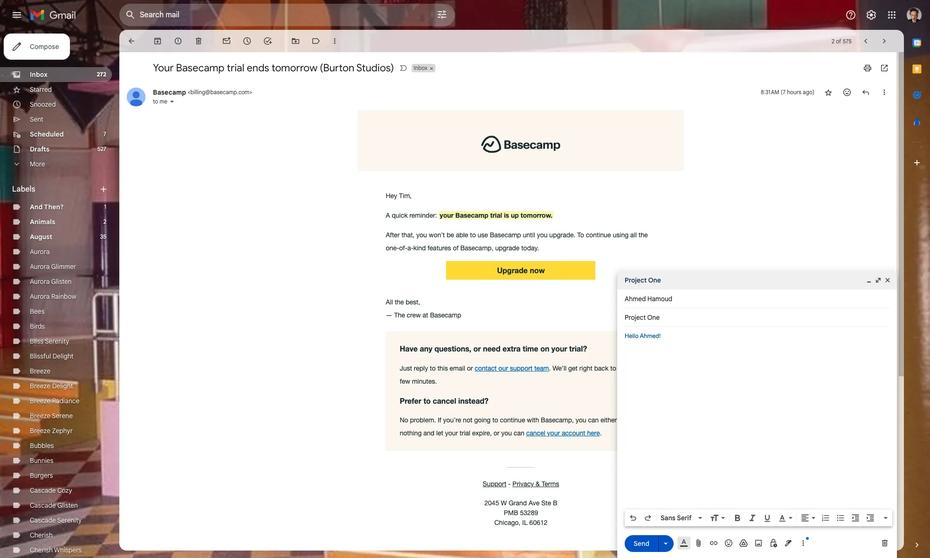 Task type: describe. For each thing, give the bounding box(es) containing it.
advanced search options image
[[433, 5, 451, 24]]

let
[[436, 429, 443, 437]]

trial inside no problem. if you're not going to continue with basecamp, you can either           do nothing and let your trial expire, or you           can
[[460, 429, 470, 437]]

basecamp right at
[[430, 312, 461, 319]]

contact
[[475, 364, 497, 372]]

2045
[[485, 499, 499, 507]]

1 vertical spatial can
[[514, 429, 524, 437]]

sent
[[30, 115, 43, 124]]

of inside after that, you won't be able to use basecamp until you upgrade. to continue     using all the one-of-a-kind features of basecamp, upgrade today.
[[453, 244, 459, 252]]

aurora rainbow
[[30, 292, 76, 301]]

time
[[523, 344, 538, 353]]

pmb
[[504, 509, 518, 516]]

breeze radiance
[[30, 397, 79, 405]]

cherish for cherish whispers
[[30, 546, 53, 554]]

minutes.
[[412, 377, 437, 385]]

aurora link
[[30, 248, 50, 256]]

indent less ‪(⌘[)‬ image
[[851, 513, 860, 523]]

older image
[[880, 36, 889, 46]]

more button
[[0, 157, 112, 172]]

insert photo image
[[754, 538, 763, 548]]

just reply to this email             or contact our support team
[[400, 364, 549, 372]]

do
[[619, 416, 626, 424]]

2 for 2
[[103, 218, 106, 225]]

snooze image
[[242, 36, 252, 46]]

2 for 2 of 575
[[832, 38, 835, 45]]

tim,
[[399, 192, 412, 200]]

contact our support team link
[[475, 364, 549, 372]]

to
[[577, 231, 584, 239]]

you're
[[443, 416, 461, 424]]

glisten for cascade glisten
[[57, 501, 78, 510]]

cancel your account here link
[[526, 429, 600, 437]]

sans serif option
[[659, 513, 697, 523]]

breeze for breeze radiance
[[30, 397, 50, 405]]

basecamp image
[[478, 132, 564, 157]]

close image
[[884, 276, 891, 284]]

cascade serenity link
[[30, 516, 82, 524]]

to left me
[[153, 98, 158, 105]]

b
[[553, 499, 557, 507]]

basecamp, inside no problem. if you're not going to continue with basecamp, you can either           do nothing and let your trial expire, or you           can
[[541, 416, 574, 424]]

8:31 am (7 hours ago) cell
[[761, 88, 814, 97]]

numbered list ‪(⌘⇧7)‬ image
[[821, 513, 830, 523]]

account
[[562, 429, 585, 437]]

going
[[474, 416, 491, 424]]

cherish whispers link
[[30, 546, 82, 554]]

1 vertical spatial cancel
[[526, 429, 545, 437]]

and then? link
[[30, 203, 64, 211]]

8:31 am
[[761, 89, 779, 96]]

now
[[530, 266, 545, 275]]

basecamp, inside after that, you won't be able to use basecamp until you upgrade. to continue     using all the one-of-a-kind features of basecamp, upgrade today.
[[460, 244, 493, 252]]

blissful delight
[[30, 352, 73, 360]]

cascade cozy link
[[30, 486, 72, 495]]

get
[[568, 364, 578, 372]]

drafts
[[30, 145, 49, 153]]

starred link
[[30, 85, 52, 94]]

.           we'll get right back to you in a few minutes.
[[400, 364, 641, 385]]

Search mail text field
[[140, 10, 410, 20]]

starred
[[30, 85, 52, 94]]

breeze for breeze zephyr
[[30, 427, 50, 435]]

insert signature image
[[784, 538, 793, 548]]

in
[[630, 364, 636, 372]]

0 vertical spatial can
[[588, 416, 599, 424]]

animals
[[30, 218, 55, 226]]

minimize image
[[865, 276, 873, 284]]

crew
[[407, 312, 421, 319]]

chicago,
[[494, 519, 520, 526]]

project one
[[625, 276, 661, 284]]

aurora for aurora glisten
[[30, 277, 50, 286]]

problem.
[[410, 416, 436, 424]]

aurora for aurora rainbow
[[30, 292, 50, 301]]

one-
[[386, 244, 399, 252]]

bubbles
[[30, 441, 54, 450]]

trial?
[[569, 344, 587, 353]]

— the crew at basecamp
[[386, 312, 461, 319]]

our
[[499, 364, 508, 372]]

main menu image
[[11, 9, 22, 21]]

basecamp up show details icon
[[153, 88, 186, 97]]

breeze serene link
[[30, 412, 73, 420]]

sent link
[[30, 115, 43, 124]]

il
[[522, 519, 528, 526]]

all
[[630, 231, 637, 239]]

basecamp inside after that, you won't be able to use basecamp until you upgrade. to continue     using all the one-of-a-kind features of basecamp, upgrade today.
[[490, 231, 521, 239]]

Message Body text field
[[625, 331, 890, 507]]

move to image
[[291, 36, 300, 46]]

bunnies
[[30, 456, 53, 465]]

labels heading
[[12, 185, 99, 194]]

insert link ‪(⌘k)‬ image
[[709, 538, 718, 548]]

aurora for aurora glimmer
[[30, 262, 50, 271]]

bees
[[30, 307, 45, 316]]

272
[[97, 71, 106, 78]]

after that, you won't be able to use basecamp until you upgrade. to continue     using all the one-of-a-kind features of basecamp, upgrade today.
[[386, 231, 648, 252]]

bunnies link
[[30, 456, 53, 465]]

indent more ‪(⌘])‬ image
[[866, 513, 875, 523]]

to inside the ".           we'll get right back to you in a few minutes."
[[610, 364, 616, 372]]

your left account
[[547, 429, 560, 437]]

glimmer
[[51, 262, 76, 271]]

a quick reminder: your basecamp trial is up tomorrow.
[[386, 211, 553, 219]]

reply
[[414, 364, 428, 372]]

here
[[587, 429, 600, 437]]

birds link
[[30, 322, 45, 331]]

breeze zephyr
[[30, 427, 73, 435]]

best,
[[406, 299, 420, 306]]

you right expire,
[[501, 429, 512, 437]]

serif
[[677, 514, 692, 522]]

project
[[625, 276, 647, 284]]

a-
[[407, 244, 413, 252]]

your inside no problem. if you're not going to continue with basecamp, you can either           do nothing and let your trial expire, or you           can
[[445, 429, 458, 437]]

privacy & terms link
[[513, 480, 559, 488]]

august link
[[30, 233, 52, 241]]

basecamp up basecamp cell
[[176, 62, 224, 74]]

cascade cozy
[[30, 486, 72, 495]]

questions,
[[434, 344, 471, 353]]

support - privacy & terms
[[483, 480, 559, 488]]

using
[[613, 231, 629, 239]]

underline ‪(⌘u)‬ image
[[763, 514, 772, 523]]

cherish for 'cherish' link
[[30, 531, 53, 539]]

pop out image
[[875, 276, 882, 284]]

italic ‪(⌘i)‬ image
[[748, 513, 757, 523]]

you inside the ".           we'll get right back to you in a few minutes."
[[618, 364, 629, 372]]

report spam image
[[173, 36, 183, 46]]

serenity for cascade serenity
[[57, 516, 82, 524]]

upgrade now link
[[446, 261, 596, 280]]

(burton
[[320, 62, 354, 74]]

support image
[[845, 9, 856, 21]]

you up account
[[576, 416, 586, 424]]

search mail image
[[122, 7, 139, 23]]

labels
[[12, 185, 35, 194]]

nothing
[[400, 429, 422, 437]]

be
[[447, 231, 454, 239]]

attach files image
[[694, 538, 704, 548]]

right
[[579, 364, 592, 372]]

7
[[103, 131, 106, 138]]

ahmed!
[[640, 332, 661, 339]]

have
[[400, 344, 418, 353]]

0 vertical spatial trial
[[227, 62, 244, 74]]

bliss serenity link
[[30, 337, 69, 345]]

project one dialog
[[617, 271, 897, 558]]

Subject field
[[625, 313, 890, 322]]

features
[[428, 244, 451, 252]]

basecamp up able
[[455, 211, 488, 219]]

Not starred checkbox
[[824, 88, 833, 97]]

serenity for bliss serenity
[[45, 337, 69, 345]]

just
[[400, 364, 412, 372]]

add to tasks image
[[263, 36, 272, 46]]



Task type: vqa. For each thing, say whether or not it's contained in the screenshot.
1st 'mail' from the left
no



Task type: locate. For each thing, give the bounding box(es) containing it.
glisten down "cozy"
[[57, 501, 78, 510]]

basecamp < billing@basecamp.com >
[[153, 88, 252, 97]]

1 horizontal spatial the
[[639, 231, 648, 239]]

cherish down 'cherish' link
[[30, 546, 53, 554]]

extra
[[503, 344, 521, 353]]

1 cascade from the top
[[30, 486, 56, 495]]

0 horizontal spatial .
[[549, 364, 551, 372]]

trial left 'is'
[[490, 211, 502, 219]]

upgrade
[[495, 244, 519, 252]]

delight up the radiance
[[52, 382, 73, 390]]

we'll
[[553, 364, 566, 372]]

1 horizontal spatial or
[[473, 344, 481, 353]]

the inside after that, you won't be able to use basecamp until you upgrade. to continue     using all the one-of-a-kind features of basecamp, upgrade today.
[[639, 231, 648, 239]]

cascade down burgers
[[30, 486, 56, 495]]

delight for blissful delight
[[53, 352, 73, 360]]

breeze up the breeze serene link
[[30, 397, 50, 405]]

to right back
[[610, 364, 616, 372]]

basecamp, down use
[[460, 244, 493, 252]]

more send options image
[[661, 539, 670, 548]]

more email options image
[[330, 36, 339, 46]]

trial left ends
[[227, 62, 244, 74]]

delight down bliss serenity 'link'
[[53, 352, 73, 360]]

2 horizontal spatial trial
[[490, 211, 502, 219]]

1 horizontal spatial inbox
[[414, 64, 428, 71]]

reminder:
[[409, 212, 437, 219]]

0 vertical spatial basecamp,
[[460, 244, 493, 252]]

or right email
[[467, 364, 473, 372]]

toggle confidential mode image
[[769, 538, 778, 548]]

3 breeze from the top
[[30, 397, 50, 405]]

all the best,
[[386, 299, 420, 306]]

breeze up bubbles
[[30, 427, 50, 435]]

breeze down breeze link
[[30, 382, 50, 390]]

1 vertical spatial the
[[395, 299, 404, 306]]

breeze zephyr link
[[30, 427, 73, 435]]

basecamp
[[176, 62, 224, 74], [153, 88, 186, 97], [455, 211, 488, 219], [490, 231, 521, 239], [430, 312, 461, 319]]

cascade serenity
[[30, 516, 82, 524]]

not
[[463, 416, 472, 424]]

2 aurora from the top
[[30, 262, 50, 271]]

2 inside labels navigation
[[103, 218, 106, 225]]

the right the all
[[395, 299, 404, 306]]

this
[[437, 364, 448, 372]]

prefer to cancel instead?
[[400, 396, 489, 405]]

1 vertical spatial cascade
[[30, 501, 56, 510]]

me
[[160, 98, 167, 105]]

of down be
[[453, 244, 459, 252]]

or inside no problem. if you're not going to continue with basecamp, you can either           do nothing and let your trial expire, or you           can
[[494, 429, 499, 437]]

the right all
[[639, 231, 648, 239]]

2 horizontal spatial or
[[494, 429, 499, 437]]

glisten for aurora glisten
[[51, 277, 72, 286]]

inbox inside "button"
[[414, 64, 428, 71]]

575
[[843, 38, 852, 45]]

2 cherish from the top
[[30, 546, 53, 554]]

at
[[423, 312, 428, 319]]

1 vertical spatial delight
[[52, 382, 73, 390]]

today.
[[521, 244, 539, 252]]

breeze radiance link
[[30, 397, 79, 405]]

is
[[504, 211, 509, 219]]

cancel up if
[[433, 396, 456, 405]]

0 vertical spatial the
[[639, 231, 648, 239]]

cherish up cherish whispers on the left of page
[[30, 531, 53, 539]]

you left in
[[618, 364, 629, 372]]

kind
[[413, 244, 426, 252]]

august
[[30, 233, 52, 241]]

to inside after that, you won't be able to use basecamp until you upgrade. to continue     using all the one-of-a-kind features of basecamp, upgrade today.
[[470, 231, 476, 239]]

inbox for inbox "button" at the top
[[414, 64, 428, 71]]

cascade glisten link
[[30, 501, 78, 510]]

email
[[450, 364, 465, 372]]

1 breeze from the top
[[30, 367, 50, 375]]

0 vertical spatial cascade
[[30, 486, 56, 495]]

1
[[104, 203, 106, 210]]

your up be
[[440, 211, 454, 219]]

your right let
[[445, 429, 458, 437]]

newer image
[[861, 36, 870, 46]]

5 breeze from the top
[[30, 427, 50, 435]]

delight for breeze delight
[[52, 382, 73, 390]]

can up 'here' on the bottom right
[[588, 416, 599, 424]]

blissful delight link
[[30, 352, 73, 360]]

birds
[[30, 322, 45, 331]]

to right prefer
[[424, 396, 431, 405]]

1 vertical spatial or
[[467, 364, 473, 372]]

inbox for "inbox" link
[[30, 70, 48, 79]]

cancel down with
[[526, 429, 545, 437]]

0 vertical spatial continue
[[586, 231, 611, 239]]

cherish link
[[30, 531, 53, 539]]

aurora for aurora link
[[30, 248, 50, 256]]

3 aurora from the top
[[30, 277, 50, 286]]

or left need at the bottom right of page
[[473, 344, 481, 353]]

. left we'll
[[549, 364, 551, 372]]

1 vertical spatial serenity
[[57, 516, 82, 524]]

delete image
[[194, 36, 203, 46]]

continue left with
[[500, 416, 525, 424]]

. down either
[[600, 429, 602, 437]]

1 horizontal spatial trial
[[460, 429, 470, 437]]

redo ‪(⌘y)‬ image
[[643, 513, 653, 523]]

to left this
[[430, 364, 436, 372]]

2 vertical spatial trial
[[460, 429, 470, 437]]

breeze for breeze serene
[[30, 412, 50, 420]]

continue inside no problem. if you're not going to continue with basecamp, you can either           do nothing and let your trial expire, or you           can
[[500, 416, 525, 424]]

serenity up blissful delight link
[[45, 337, 69, 345]]

if
[[438, 416, 441, 424]]

not starred image
[[824, 88, 833, 97]]

settings image
[[866, 9, 877, 21]]

to right going
[[492, 416, 498, 424]]

basecamp, up cancel your account here link
[[541, 416, 574, 424]]

. inside the ".           we'll get right back to you in a few minutes."
[[549, 364, 551, 372]]

scheduled
[[30, 130, 64, 138]]

breeze for breeze link
[[30, 367, 50, 375]]

aurora down aurora link
[[30, 262, 50, 271]]

sans serif
[[661, 514, 692, 522]]

1 vertical spatial cherish
[[30, 546, 53, 554]]

back to inbox image
[[127, 36, 136, 46]]

2 of 575
[[832, 38, 852, 45]]

0 vertical spatial serenity
[[45, 337, 69, 345]]

your basecamp trial ends tomorrow (burton studios)
[[153, 62, 394, 74]]

have any questions, or need extra time on your trial?
[[400, 344, 587, 353]]

bulleted list ‪(⌘⇧8)‬ image
[[836, 513, 845, 523]]

labels navigation
[[0, 30, 119, 558]]

discard draft ‪(⌘⇧d)‬ image
[[880, 538, 890, 548]]

no
[[400, 416, 408, 424]]

cascade for cascade serenity
[[30, 516, 56, 524]]

breeze link
[[30, 367, 50, 375]]

2 vertical spatial or
[[494, 429, 499, 437]]

support
[[483, 480, 506, 488]]

0 horizontal spatial the
[[395, 299, 404, 306]]

1 cherish from the top
[[30, 531, 53, 539]]

1 horizontal spatial can
[[588, 416, 599, 424]]

or
[[473, 344, 481, 353], [467, 364, 473, 372], [494, 429, 499, 437]]

aurora
[[30, 248, 50, 256], [30, 262, 50, 271], [30, 277, 50, 286], [30, 292, 50, 301]]

breeze for breeze delight
[[30, 382, 50, 390]]

0 horizontal spatial trial
[[227, 62, 244, 74]]

show details image
[[169, 99, 175, 104]]

scheduled link
[[30, 130, 64, 138]]

of
[[836, 38, 841, 45], [453, 244, 459, 252]]

won't
[[429, 231, 445, 239]]

aurora down aurora glimmer link
[[30, 277, 50, 286]]

more formatting options image
[[881, 513, 890, 523]]

insert files using drive image
[[739, 538, 748, 548]]

instead?
[[458, 396, 489, 405]]

&
[[536, 480, 540, 488]]

0 horizontal spatial can
[[514, 429, 524, 437]]

aurora up bees
[[30, 292, 50, 301]]

8:31 am (7 hours ago)
[[761, 89, 814, 96]]

one
[[648, 276, 661, 284]]

trial down not
[[460, 429, 470, 437]]

0 vertical spatial glisten
[[51, 277, 72, 286]]

0 horizontal spatial 2
[[103, 218, 106, 225]]

undo ‪(⌘z)‬ image
[[628, 513, 638, 523]]

1 vertical spatial glisten
[[57, 501, 78, 510]]

bliss serenity
[[30, 337, 69, 345]]

35
[[100, 233, 106, 240]]

aurora glisten link
[[30, 277, 72, 286]]

inbox right the studios)
[[414, 64, 428, 71]]

cozy
[[57, 486, 72, 495]]

more options image
[[800, 538, 806, 548]]

on
[[540, 344, 549, 353]]

2 down 1
[[103, 218, 106, 225]]

of-
[[399, 244, 407, 252]]

gmail image
[[30, 6, 81, 24]]

3 cascade from the top
[[30, 516, 56, 524]]

inbox inside labels navigation
[[30, 70, 48, 79]]

aurora glimmer link
[[30, 262, 76, 271]]

hello ahmed!
[[625, 332, 661, 339]]

continue right "to"
[[586, 231, 611, 239]]

bubbles link
[[30, 441, 54, 450]]

1 horizontal spatial continue
[[586, 231, 611, 239]]

of left 575
[[836, 38, 841, 45]]

quick
[[392, 212, 408, 219]]

insert emoji ‪(⌘⇧2)‬ image
[[724, 538, 733, 548]]

snoozed link
[[30, 100, 56, 109]]

1 vertical spatial 2
[[103, 218, 106, 225]]

cascade for cascade cozy
[[30, 486, 56, 495]]

to inside no problem. if you're not going to continue with basecamp, you can either           do nothing and let your trial expire, or you           can
[[492, 416, 498, 424]]

0 horizontal spatial or
[[467, 364, 473, 372]]

(7
[[781, 89, 786, 96]]

0 vertical spatial 2
[[832, 38, 835, 45]]

2045 w grand ave ste b pmb 53289 chicago, il 60612
[[485, 499, 557, 526]]

glisten down glimmer
[[51, 277, 72, 286]]

2 cascade from the top
[[30, 501, 56, 510]]

0 horizontal spatial continue
[[500, 416, 525, 424]]

cascade down cascade cozy
[[30, 501, 56, 510]]

up
[[511, 211, 519, 219]]

breeze down blissful
[[30, 367, 50, 375]]

archive image
[[153, 36, 162, 46]]

billing@basecamp.com
[[190, 89, 249, 96]]

0 horizontal spatial cancel
[[433, 396, 456, 405]]

1 vertical spatial trial
[[490, 211, 502, 219]]

basecamp cell
[[153, 88, 252, 97]]

1 horizontal spatial cancel
[[526, 429, 545, 437]]

2 left 575
[[832, 38, 835, 45]]

cascade up 'cherish' link
[[30, 516, 56, 524]]

with
[[527, 416, 539, 424]]

ave
[[529, 499, 540, 507]]

breeze delight
[[30, 382, 73, 390]]

or right expire,
[[494, 429, 499, 437]]

to left use
[[470, 231, 476, 239]]

ends
[[247, 62, 269, 74]]

None search field
[[119, 4, 455, 26]]

can right expire,
[[514, 429, 524, 437]]

1 vertical spatial continue
[[500, 416, 525, 424]]

0 vertical spatial or
[[473, 344, 481, 353]]

you up kind
[[416, 231, 427, 239]]

1 vertical spatial of
[[453, 244, 459, 252]]

1 aurora from the top
[[30, 248, 50, 256]]

glisten
[[51, 277, 72, 286], [57, 501, 78, 510]]

bliss
[[30, 337, 43, 345]]

your
[[440, 211, 454, 219], [551, 344, 567, 353], [445, 429, 458, 437], [547, 429, 560, 437]]

0 vertical spatial delight
[[53, 352, 73, 360]]

your
[[153, 62, 174, 74]]

0 vertical spatial cancel
[[433, 396, 456, 405]]

inbox up starred link
[[30, 70, 48, 79]]

serenity down cascade glisten
[[57, 516, 82, 524]]

1 horizontal spatial basecamp,
[[541, 416, 574, 424]]

0 horizontal spatial basecamp,
[[460, 244, 493, 252]]

until
[[523, 231, 535, 239]]

1 vertical spatial basecamp,
[[541, 416, 574, 424]]

0 vertical spatial cherish
[[30, 531, 53, 539]]

formatting options toolbar
[[625, 510, 892, 526]]

cascade glisten
[[30, 501, 78, 510]]

hey
[[386, 192, 397, 200]]

bold ‪(⌘b)‬ image
[[733, 513, 742, 523]]

aurora rainbow link
[[30, 292, 76, 301]]

4 aurora from the top
[[30, 292, 50, 301]]

breeze up the breeze zephyr at bottom
[[30, 412, 50, 420]]

2 breeze from the top
[[30, 382, 50, 390]]

all
[[386, 299, 393, 306]]

tab list
[[904, 30, 930, 524]]

2 vertical spatial cascade
[[30, 516, 56, 524]]

basecamp up the upgrade
[[490, 231, 521, 239]]

cascade for cascade glisten
[[30, 501, 56, 510]]

ahmed hamoud
[[625, 295, 672, 303]]

0 horizontal spatial of
[[453, 244, 459, 252]]

0 horizontal spatial inbox
[[30, 70, 48, 79]]

4 breeze from the top
[[30, 412, 50, 420]]

compose button
[[4, 34, 70, 60]]

you right until
[[537, 231, 548, 239]]

either
[[601, 416, 617, 424]]

1 vertical spatial .
[[600, 429, 602, 437]]

continue inside after that, you won't be able to use basecamp until you upgrade. to continue     using all the one-of-a-kind features of basecamp, upgrade today.
[[586, 231, 611, 239]]

1 horizontal spatial 2
[[832, 38, 835, 45]]

the
[[394, 312, 405, 319]]

your right the on
[[551, 344, 567, 353]]

rainbow
[[51, 292, 76, 301]]

0 vertical spatial .
[[549, 364, 551, 372]]

1 horizontal spatial of
[[836, 38, 841, 45]]

labels image
[[311, 36, 321, 46]]

send button
[[625, 535, 658, 552]]

aurora down august
[[30, 248, 50, 256]]

1 horizontal spatial .
[[600, 429, 602, 437]]

0 vertical spatial of
[[836, 38, 841, 45]]



